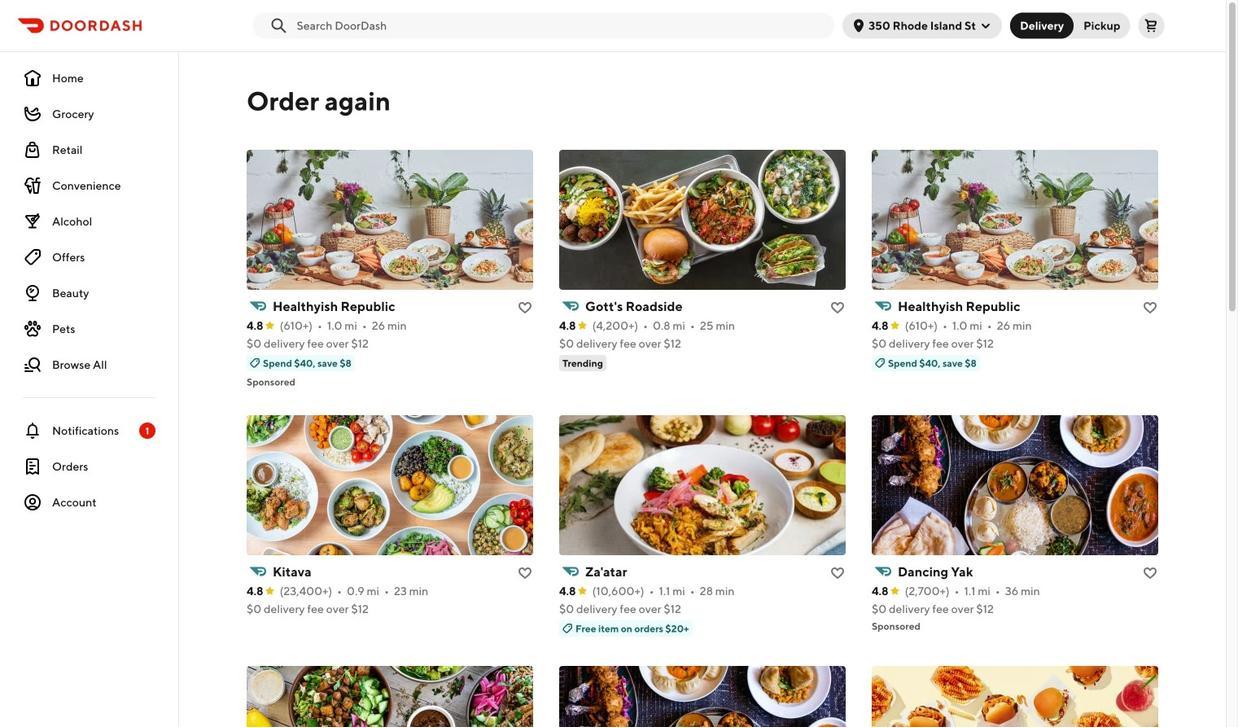Task type: describe. For each thing, give the bounding box(es) containing it.
0 items, open order cart image
[[1146, 19, 1159, 32]]



Task type: locate. For each thing, give the bounding box(es) containing it.
toggle order method (delivery or pickup) option group
[[1011, 13, 1131, 39]]

None button
[[1011, 13, 1075, 39], [1065, 13, 1131, 39], [1011, 13, 1075, 39], [1065, 13, 1131, 39]]

Store search: begin typing to search for stores available on DoorDash text field
[[297, 18, 825, 34]]



Task type: vqa. For each thing, say whether or not it's contained in the screenshot.
fee corresponding to LA Rose Cafe
no



